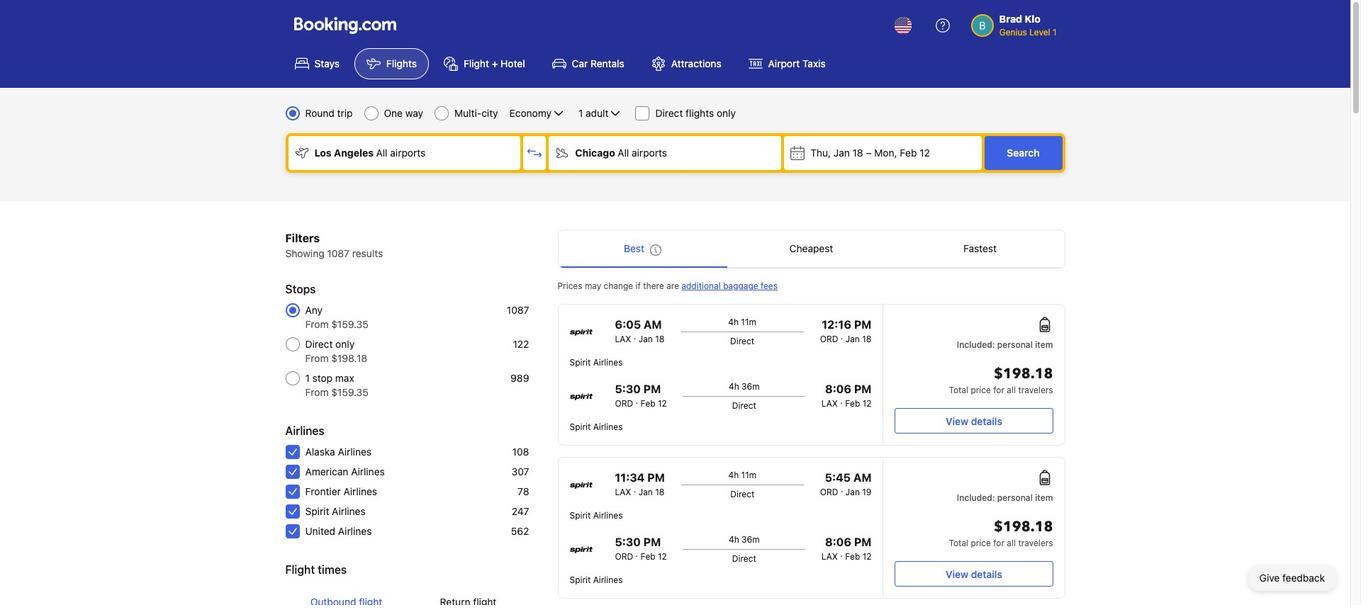 Task type: vqa. For each thing, say whether or not it's contained in the screenshot.


Task type: describe. For each thing, give the bounding box(es) containing it.
one
[[384, 107, 403, 119]]

car
[[572, 57, 588, 70]]

am for 6:05 am
[[644, 318, 662, 331]]

attractions
[[672, 57, 722, 70]]

. inside 5:45 am ord . jan 19
[[841, 484, 844, 495]]

flight + hotel
[[464, 57, 525, 70]]

attractions link
[[640, 48, 734, 79]]

18 for 11:34 pm
[[656, 487, 665, 498]]

details for am
[[972, 568, 1003, 581]]

18 inside 'dropdown button'
[[853, 147, 864, 159]]

alaska
[[305, 446, 335, 458]]

ord inside 5:45 am ord . jan 19
[[820, 487, 839, 498]]

airport taxis
[[769, 57, 826, 70]]

rentals
[[591, 57, 625, 70]]

6:05
[[615, 318, 641, 331]]

jan for 12:16 pm
[[846, 334, 860, 345]]

3 4h from the top
[[729, 470, 739, 481]]

times
[[318, 564, 347, 577]]

filters showing 1087 results
[[285, 232, 383, 260]]

give
[[1260, 572, 1280, 584]]

562
[[511, 526, 529, 538]]

stays link
[[283, 48, 352, 79]]

jan for 5:45 am
[[846, 487, 860, 498]]

307
[[512, 466, 529, 478]]

feedback
[[1283, 572, 1326, 584]]

0 horizontal spatial tab list
[[285, 584, 529, 606]]

los
[[315, 147, 332, 159]]

12:16 pm ord . jan 18
[[820, 318, 872, 345]]

5:30 pm ord . feb 12 for 11:34
[[615, 536, 667, 562]]

5:45
[[825, 472, 851, 484]]

prices may change if there are additional baggage fees
[[558, 281, 778, 292]]

am for 5:45 am
[[854, 472, 872, 484]]

all for am
[[1007, 538, 1016, 549]]

baggage
[[724, 281, 759, 292]]

18 for 6:05 am
[[656, 334, 665, 345]]

additional
[[682, 281, 721, 292]]

any
[[305, 304, 323, 316]]

car rentals
[[572, 57, 625, 70]]

thu, jan 18 – mon, feb 12 button
[[785, 136, 982, 170]]

19
[[863, 487, 872, 498]]

american airlines
[[305, 466, 385, 478]]

stops
[[285, 283, 316, 296]]

flight for flight times
[[285, 564, 315, 577]]

cheapest
[[790, 243, 834, 255]]

if
[[636, 281, 641, 292]]

pm down "12:16 pm ord . jan 18"
[[855, 383, 872, 396]]

airport taxis link
[[737, 48, 838, 79]]

1 adult
[[579, 107, 609, 119]]

search
[[1007, 147, 1040, 159]]

price for 12:16 pm
[[971, 385, 991, 396]]

1 stop max from $159.35
[[305, 372, 369, 399]]

flight + hotel link
[[432, 48, 537, 79]]

total for am
[[949, 538, 969, 549]]

flight for flight + hotel
[[464, 57, 489, 70]]

flight times
[[285, 564, 347, 577]]

best button
[[559, 231, 727, 267]]

pm down 6:05 am lax . jan 18 at left bottom
[[644, 383, 661, 396]]

–
[[866, 147, 872, 159]]

from inside any from $159.35
[[305, 318, 329, 331]]

5:30 for 6:05 am
[[615, 383, 641, 396]]

flights
[[387, 57, 417, 70]]

may
[[585, 281, 602, 292]]

36m for 12:16 pm
[[742, 382, 760, 392]]

all for pm
[[1007, 385, 1016, 396]]

5:45 am ord . jan 19
[[820, 472, 872, 498]]

united
[[305, 526, 336, 538]]

car rentals link
[[540, 48, 637, 79]]

additional baggage fees link
[[682, 281, 778, 292]]

multi-
[[455, 107, 482, 119]]

level
[[1030, 27, 1051, 38]]

taxis
[[803, 57, 826, 70]]

11:34 pm lax . jan 18
[[615, 472, 665, 498]]

$159.35 inside any from $159.35
[[331, 318, 369, 331]]

multi-city
[[455, 107, 498, 119]]

5:30 pm ord . feb 12 for 6:05
[[615, 383, 667, 409]]

jan inside 'dropdown button'
[[834, 147, 850, 159]]

1 inside "brad klo genius level 1"
[[1053, 27, 1057, 38]]

search button
[[985, 136, 1063, 170]]

give feedback button
[[1249, 566, 1337, 592]]

$198.18 inside direct only from $198.18
[[331, 353, 367, 365]]

cheapest button
[[727, 231, 896, 267]]

feb inside 'dropdown button'
[[900, 147, 917, 159]]

are
[[667, 281, 679, 292]]

max
[[335, 372, 354, 384]]

8:06 pm lax . feb 12 for 12:16
[[822, 383, 872, 409]]

6:05 am lax . jan 18
[[615, 318, 665, 345]]

thu,
[[811, 147, 831, 159]]

personal for am
[[998, 493, 1033, 504]]

2 airports from the left
[[632, 147, 667, 159]]

way
[[406, 107, 423, 119]]

one way
[[384, 107, 423, 119]]

. inside 6:05 am lax . jan 18
[[634, 331, 636, 342]]

any from $159.35
[[305, 304, 369, 331]]

for for pm
[[994, 385, 1005, 396]]

122
[[513, 338, 529, 350]]

frontier
[[305, 486, 341, 498]]

los angeles all airports
[[315, 147, 426, 159]]

fastest
[[964, 243, 997, 255]]

flights
[[686, 107, 714, 119]]

showing
[[285, 248, 325, 260]]

direct only from $198.18
[[305, 338, 367, 365]]

4h 36m for 12:16
[[729, 382, 760, 392]]

direct flights only
[[656, 107, 736, 119]]

prices
[[558, 281, 583, 292]]

for for am
[[994, 538, 1005, 549]]

view details for am
[[946, 568, 1003, 581]]

11m for 12:16 pm
[[741, 317, 757, 328]]



Task type: locate. For each thing, give the bounding box(es) containing it.
included: for pm
[[957, 340, 996, 350]]

hotel
[[501, 57, 525, 70]]

2 details from the top
[[972, 568, 1003, 581]]

tab list
[[559, 231, 1065, 269], [285, 584, 529, 606]]

5:30 for 11:34 pm
[[615, 536, 641, 549]]

jan for 11:34 pm
[[639, 487, 653, 498]]

1 $159.35 from the top
[[331, 318, 369, 331]]

5:30 pm ord . feb 12 down 11:34 pm lax . jan 18
[[615, 536, 667, 562]]

1 for from the top
[[994, 385, 1005, 396]]

1 vertical spatial from
[[305, 353, 329, 365]]

18 inside 6:05 am lax . jan 18
[[656, 334, 665, 345]]

1 11m from the top
[[741, 317, 757, 328]]

view for 5:45 am
[[946, 568, 969, 581]]

item
[[1036, 340, 1054, 350], [1036, 493, 1054, 504]]

1 vertical spatial flight
[[285, 564, 315, 577]]

0 vertical spatial 5:30 pm ord . feb 12
[[615, 383, 667, 409]]

best
[[624, 243, 645, 255]]

details
[[972, 415, 1003, 427], [972, 568, 1003, 581]]

1 vertical spatial 5:30
[[615, 536, 641, 549]]

5:30 down 11:34 pm lax . jan 18
[[615, 536, 641, 549]]

1 included: personal item from the top
[[957, 340, 1054, 350]]

booking.com logo image
[[294, 17, 396, 34], [294, 17, 396, 34]]

only inside direct only from $198.18
[[336, 338, 355, 350]]

frontier airlines
[[305, 486, 377, 498]]

1 inside 1 stop max from $159.35
[[305, 372, 310, 384]]

2 5:30 from the top
[[615, 536, 641, 549]]

brad klo genius level 1
[[1000, 13, 1057, 38]]

1 vertical spatial view
[[946, 568, 969, 581]]

jan down 12:16
[[846, 334, 860, 345]]

stop
[[313, 372, 333, 384]]

pm down 11:34 pm lax . jan 18
[[644, 536, 661, 549]]

2 8:06 from the top
[[825, 536, 852, 549]]

0 vertical spatial travelers
[[1019, 385, 1054, 396]]

1 vertical spatial 11m
[[742, 470, 757, 481]]

0 vertical spatial 8:06
[[825, 383, 852, 396]]

1 total from the top
[[949, 385, 969, 396]]

2 all from the left
[[618, 147, 629, 159]]

2 4h 36m from the top
[[729, 535, 760, 545]]

18 inside 11:34 pm lax . jan 18
[[656, 487, 665, 498]]

78
[[518, 486, 529, 498]]

1 details from the top
[[972, 415, 1003, 427]]

2 item from the top
[[1036, 493, 1054, 504]]

$198.18 total price for all travelers for 12:16 pm
[[949, 365, 1054, 396]]

1087 up 122
[[507, 304, 529, 316]]

$159.35 down max
[[331, 387, 369, 399]]

1 horizontal spatial all
[[618, 147, 629, 159]]

1 included: from the top
[[957, 340, 996, 350]]

1087 left results on the top left
[[327, 248, 350, 260]]

4h 36m
[[729, 382, 760, 392], [729, 535, 760, 545]]

2 included: personal item from the top
[[957, 493, 1054, 504]]

fees
[[761, 281, 778, 292]]

2 horizontal spatial 1
[[1053, 27, 1057, 38]]

12:16
[[822, 318, 852, 331]]

2 total from the top
[[949, 538, 969, 549]]

0 vertical spatial view details
[[946, 415, 1003, 427]]

2 vertical spatial from
[[305, 387, 329, 399]]

0 vertical spatial tab list
[[559, 231, 1065, 269]]

0 horizontal spatial all
[[376, 147, 388, 159]]

2 4h from the top
[[729, 382, 740, 392]]

0 vertical spatial personal
[[998, 340, 1033, 350]]

am inside 6:05 am lax . jan 18
[[644, 318, 662, 331]]

1 horizontal spatial flight
[[464, 57, 489, 70]]

1 horizontal spatial am
[[854, 472, 872, 484]]

jan inside 11:34 pm lax . jan 18
[[639, 487, 653, 498]]

jan inside 6:05 am lax . jan 18
[[639, 334, 653, 345]]

united airlines
[[305, 526, 372, 538]]

1 $198.18 total price for all travelers from the top
[[949, 365, 1054, 396]]

$159.35 up direct only from $198.18
[[331, 318, 369, 331]]

flight left times
[[285, 564, 315, 577]]

total for pm
[[949, 385, 969, 396]]

1 vertical spatial $159.35
[[331, 387, 369, 399]]

best image
[[650, 245, 662, 256]]

0 vertical spatial 1087
[[327, 248, 350, 260]]

1 vertical spatial $198.18 total price for all travelers
[[949, 518, 1054, 549]]

from inside 1 stop max from $159.35
[[305, 387, 329, 399]]

$198.18 total price for all travelers
[[949, 365, 1054, 396], [949, 518, 1054, 549]]

1 all from the top
[[1007, 385, 1016, 396]]

1 vertical spatial 4h 11m
[[729, 470, 757, 481]]

personal for pm
[[998, 340, 1033, 350]]

chicago all airports
[[575, 147, 667, 159]]

view for 12:16 pm
[[946, 415, 969, 427]]

1 vertical spatial tab list
[[285, 584, 529, 606]]

jan for 6:05 am
[[639, 334, 653, 345]]

total
[[949, 385, 969, 396], [949, 538, 969, 549]]

2 36m from the top
[[742, 535, 760, 545]]

1 view details from the top
[[946, 415, 1003, 427]]

1 view details button from the top
[[895, 409, 1054, 434]]

airports down one way
[[390, 147, 426, 159]]

0 vertical spatial included:
[[957, 340, 996, 350]]

1 personal from the top
[[998, 340, 1033, 350]]

tab list containing best
[[559, 231, 1065, 269]]

2 all from the top
[[1007, 538, 1016, 549]]

0 horizontal spatial flight
[[285, 564, 315, 577]]

12 inside 'dropdown button'
[[920, 147, 931, 159]]

trip
[[337, 107, 353, 119]]

included: personal item for am
[[957, 493, 1054, 504]]

1 vertical spatial price
[[971, 538, 991, 549]]

view
[[946, 415, 969, 427], [946, 568, 969, 581]]

2 11m from the top
[[742, 470, 757, 481]]

1 horizontal spatial 1087
[[507, 304, 529, 316]]

from up stop
[[305, 353, 329, 365]]

5:30 pm ord . feb 12 down 6:05 am lax . jan 18 at left bottom
[[615, 383, 667, 409]]

pm right 11:34
[[648, 472, 665, 484]]

jan right "thu,"
[[834, 147, 850, 159]]

$198.18 for 6:05 am
[[994, 365, 1054, 384]]

view details button for 12:16 pm
[[895, 409, 1054, 434]]

1 vertical spatial 5:30 pm ord . feb 12
[[615, 536, 667, 562]]

personal
[[998, 340, 1033, 350], [998, 493, 1033, 504]]

direct inside direct only from $198.18
[[305, 338, 333, 350]]

am up 19
[[854, 472, 872, 484]]

1 5:30 from the top
[[615, 383, 641, 396]]

1 vertical spatial 8:06
[[825, 536, 852, 549]]

0 vertical spatial price
[[971, 385, 991, 396]]

1 inside 1 adult dropdown button
[[579, 107, 583, 119]]

1 left stop
[[305, 372, 310, 384]]

8:06 for 12:16
[[825, 383, 852, 396]]

1 8:06 from the top
[[825, 383, 852, 396]]

1 vertical spatial details
[[972, 568, 1003, 581]]

0 horizontal spatial 1087
[[327, 248, 350, 260]]

8:06 down 5:45 am ord . jan 19
[[825, 536, 852, 549]]

1 left adult
[[579, 107, 583, 119]]

klo
[[1025, 13, 1041, 25]]

1 4h from the top
[[729, 317, 739, 328]]

4h 11m for 6:05 am
[[729, 317, 757, 328]]

2 view details from the top
[[946, 568, 1003, 581]]

2 $159.35 from the top
[[331, 387, 369, 399]]

0 horizontal spatial am
[[644, 318, 662, 331]]

pm down 19
[[855, 536, 872, 549]]

jan
[[834, 147, 850, 159], [639, 334, 653, 345], [846, 334, 860, 345], [639, 487, 653, 498], [846, 487, 860, 498]]

2 for from the top
[[994, 538, 1005, 549]]

1 travelers from the top
[[1019, 385, 1054, 396]]

8:06 pm lax . feb 12 for 5:45
[[822, 536, 872, 562]]

1 airports from the left
[[390, 147, 426, 159]]

view details button for 5:45 am
[[895, 562, 1054, 587]]

1 vertical spatial personal
[[998, 493, 1033, 504]]

1 view from the top
[[946, 415, 969, 427]]

18 for 12:16 pm
[[863, 334, 872, 345]]

1 vertical spatial travelers
[[1019, 538, 1054, 549]]

8:06 for 5:45
[[825, 536, 852, 549]]

1 right level
[[1053, 27, 1057, 38]]

1 vertical spatial all
[[1007, 538, 1016, 549]]

spirit airlines
[[570, 357, 623, 368], [570, 422, 623, 433], [305, 506, 366, 518], [570, 511, 623, 521], [570, 575, 623, 586]]

0 vertical spatial $159.35
[[331, 318, 369, 331]]

1 vertical spatial included:
[[957, 493, 996, 504]]

2 price from the top
[[971, 538, 991, 549]]

11m for 5:45 am
[[742, 470, 757, 481]]

0 horizontal spatial 1
[[305, 372, 310, 384]]

0 vertical spatial from
[[305, 318, 329, 331]]

included: personal item for pm
[[957, 340, 1054, 350]]

1 4h 36m from the top
[[729, 382, 760, 392]]

all
[[1007, 385, 1016, 396], [1007, 538, 1016, 549]]

travelers for pm
[[1019, 385, 1054, 396]]

jan down 6:05
[[639, 334, 653, 345]]

round
[[305, 107, 335, 119]]

airports right "chicago"
[[632, 147, 667, 159]]

thu, jan 18 – mon, feb 12
[[811, 147, 931, 159]]

lax inside 11:34 pm lax . jan 18
[[615, 487, 632, 498]]

1 vertical spatial 36m
[[742, 535, 760, 545]]

1 vertical spatial included: personal item
[[957, 493, 1054, 504]]

flight left +
[[464, 57, 489, 70]]

2 $198.18 total price for all travelers from the top
[[949, 518, 1054, 549]]

2 5:30 pm ord . feb 12 from the top
[[615, 536, 667, 562]]

pm inside 11:34 pm lax . jan 18
[[648, 472, 665, 484]]

view details button
[[895, 409, 1054, 434], [895, 562, 1054, 587]]

11m
[[741, 317, 757, 328], [742, 470, 757, 481]]

round trip
[[305, 107, 353, 119]]

1 4h 11m from the top
[[729, 317, 757, 328]]

2 travelers from the top
[[1019, 538, 1054, 549]]

lax inside 6:05 am lax . jan 18
[[615, 334, 632, 345]]

adult
[[586, 107, 609, 119]]

4h 11m
[[729, 317, 757, 328], [729, 470, 757, 481]]

1 horizontal spatial airports
[[632, 147, 667, 159]]

0 vertical spatial for
[[994, 385, 1005, 396]]

0 vertical spatial item
[[1036, 340, 1054, 350]]

1 horizontal spatial 1
[[579, 107, 583, 119]]

1 vertical spatial 1
[[579, 107, 583, 119]]

$198.18
[[331, 353, 367, 365], [994, 365, 1054, 384], [994, 518, 1054, 537]]

best image
[[650, 245, 662, 256]]

4h
[[729, 317, 739, 328], [729, 382, 740, 392], [729, 470, 739, 481], [729, 535, 740, 545]]

$159.35
[[331, 318, 369, 331], [331, 387, 369, 399]]

jan left 19
[[846, 487, 860, 498]]

1087 inside the filters showing 1087 results
[[327, 248, 350, 260]]

jan inside "12:16 pm ord . jan 18"
[[846, 334, 860, 345]]

1 vertical spatial view details
[[946, 568, 1003, 581]]

all right angeles on the left top
[[376, 147, 388, 159]]

0 vertical spatial am
[[644, 318, 662, 331]]

pm inside "12:16 pm ord . jan 18"
[[855, 318, 872, 331]]

18
[[853, 147, 864, 159], [656, 334, 665, 345], [863, 334, 872, 345], [656, 487, 665, 498]]

only right flights
[[717, 107, 736, 119]]

0 vertical spatial 1
[[1053, 27, 1057, 38]]

3 from from the top
[[305, 387, 329, 399]]

2 vertical spatial 1
[[305, 372, 310, 384]]

am
[[644, 318, 662, 331], [854, 472, 872, 484]]

jan inside 5:45 am ord . jan 19
[[846, 487, 860, 498]]

details for pm
[[972, 415, 1003, 427]]

1 vertical spatial item
[[1036, 493, 1054, 504]]

1 from from the top
[[305, 318, 329, 331]]

0 vertical spatial flight
[[464, 57, 489, 70]]

0 vertical spatial 5:30
[[615, 383, 641, 396]]

1 price from the top
[[971, 385, 991, 396]]

mon,
[[875, 147, 898, 159]]

8:06 pm lax . feb 12 down "12:16 pm ord . jan 18"
[[822, 383, 872, 409]]

brad
[[1000, 13, 1023, 25]]

1 horizontal spatial tab list
[[559, 231, 1065, 269]]

airport
[[769, 57, 800, 70]]

from
[[305, 318, 329, 331], [305, 353, 329, 365], [305, 387, 329, 399]]

all right "chicago"
[[618, 147, 629, 159]]

8:06 down "12:16 pm ord . jan 18"
[[825, 383, 852, 396]]

from inside direct only from $198.18
[[305, 353, 329, 365]]

am right 6:05
[[644, 318, 662, 331]]

1 all from the left
[[376, 147, 388, 159]]

4 4h from the top
[[729, 535, 740, 545]]

2 from from the top
[[305, 353, 329, 365]]

0 vertical spatial view details button
[[895, 409, 1054, 434]]

0 vertical spatial $198.18 total price for all travelers
[[949, 365, 1054, 396]]

1 vertical spatial 1087
[[507, 304, 529, 316]]

18 inside "12:16 pm ord . jan 18"
[[863, 334, 872, 345]]

4h 36m for 5:45
[[729, 535, 760, 545]]

1 8:06 pm lax . feb 12 from the top
[[822, 383, 872, 409]]

. inside 11:34 pm lax . jan 18
[[634, 484, 636, 495]]

1 36m from the top
[[742, 382, 760, 392]]

give feedback
[[1260, 572, 1326, 584]]

0 vertical spatial details
[[972, 415, 1003, 427]]

from down any
[[305, 318, 329, 331]]

0 vertical spatial total
[[949, 385, 969, 396]]

0 horizontal spatial only
[[336, 338, 355, 350]]

economy
[[510, 107, 552, 119]]

0 vertical spatial only
[[717, 107, 736, 119]]

1 item from the top
[[1036, 340, 1054, 350]]

$198.18 for 11:34 pm
[[994, 518, 1054, 537]]

0 vertical spatial 4h 11m
[[729, 317, 757, 328]]

1 5:30 pm ord . feb 12 from the top
[[615, 383, 667, 409]]

2 included: from the top
[[957, 493, 996, 504]]

36m
[[742, 382, 760, 392], [742, 535, 760, 545]]

from down stop
[[305, 387, 329, 399]]

1 for 1 adult
[[579, 107, 583, 119]]

$159.35 inside 1 stop max from $159.35
[[331, 387, 369, 399]]

2 4h 11m from the top
[[729, 470, 757, 481]]

36m for 5:45 am
[[742, 535, 760, 545]]

8:06 pm lax . feb 12 down 19
[[822, 536, 872, 562]]

only down any from $159.35
[[336, 338, 355, 350]]

city
[[482, 107, 498, 119]]

108
[[513, 446, 529, 458]]

jan down 11:34
[[639, 487, 653, 498]]

1 for 1 stop max from $159.35
[[305, 372, 310, 384]]

pm right 12:16
[[855, 318, 872, 331]]

8:06
[[825, 383, 852, 396], [825, 536, 852, 549]]

flights link
[[355, 48, 429, 79]]

american
[[305, 466, 349, 478]]

results
[[352, 248, 383, 260]]

stays
[[315, 57, 340, 70]]

0 vertical spatial 36m
[[742, 382, 760, 392]]

fastest button
[[896, 231, 1065, 267]]

989
[[511, 372, 529, 384]]

1 vertical spatial 4h 36m
[[729, 535, 760, 545]]

5:30 down 6:05 am lax . jan 18 at left bottom
[[615, 383, 641, 396]]

price
[[971, 385, 991, 396], [971, 538, 991, 549]]

247
[[512, 506, 529, 518]]

view details for pm
[[946, 415, 1003, 427]]

1 vertical spatial only
[[336, 338, 355, 350]]

included:
[[957, 340, 996, 350], [957, 493, 996, 504]]

item for 12:16 pm
[[1036, 340, 1054, 350]]

1 vertical spatial view details button
[[895, 562, 1054, 587]]

angeles
[[334, 147, 374, 159]]

0 vertical spatial all
[[1007, 385, 1016, 396]]

0 vertical spatial included: personal item
[[957, 340, 1054, 350]]

0 vertical spatial 11m
[[741, 317, 757, 328]]

change
[[604, 281, 634, 292]]

0 vertical spatial view
[[946, 415, 969, 427]]

0 horizontal spatial airports
[[390, 147, 426, 159]]

all
[[376, 147, 388, 159], [618, 147, 629, 159]]

airlines
[[593, 357, 623, 368], [593, 422, 623, 433], [285, 425, 325, 438], [338, 446, 372, 458], [351, 466, 385, 478], [344, 486, 377, 498], [332, 506, 366, 518], [593, 511, 623, 521], [338, 526, 372, 538], [593, 575, 623, 586]]

price for 5:45 am
[[971, 538, 991, 549]]

included: personal item
[[957, 340, 1054, 350], [957, 493, 1054, 504]]

+
[[492, 57, 498, 70]]

1 vertical spatial for
[[994, 538, 1005, 549]]

2 personal from the top
[[998, 493, 1033, 504]]

2 view from the top
[[946, 568, 969, 581]]

. inside "12:16 pm ord . jan 18"
[[841, 331, 844, 342]]

5:30 pm ord . feb 12
[[615, 383, 667, 409], [615, 536, 667, 562]]

chicago
[[575, 147, 615, 159]]

1 vertical spatial total
[[949, 538, 969, 549]]

view details
[[946, 415, 1003, 427], [946, 568, 1003, 581]]

$198.18 total price for all travelers for 5:45 am
[[949, 518, 1054, 549]]

0 vertical spatial 8:06 pm lax . feb 12
[[822, 383, 872, 409]]

4h 11m for 11:34 pm
[[729, 470, 757, 481]]

item for 5:45 am
[[1036, 493, 1054, 504]]

included: for am
[[957, 493, 996, 504]]

1 vertical spatial am
[[854, 472, 872, 484]]

2 view details button from the top
[[895, 562, 1054, 587]]

travelers for am
[[1019, 538, 1054, 549]]

0 vertical spatial 4h 36m
[[729, 382, 760, 392]]

1 adult button
[[577, 105, 625, 122]]

ord inside "12:16 pm ord . jan 18"
[[820, 334, 839, 345]]

1087
[[327, 248, 350, 260], [507, 304, 529, 316]]

flight
[[464, 57, 489, 70], [285, 564, 315, 577]]

1 vertical spatial 8:06 pm lax . feb 12
[[822, 536, 872, 562]]

2 8:06 pm lax . feb 12 from the top
[[822, 536, 872, 562]]

1 horizontal spatial only
[[717, 107, 736, 119]]

am inside 5:45 am ord . jan 19
[[854, 472, 872, 484]]



